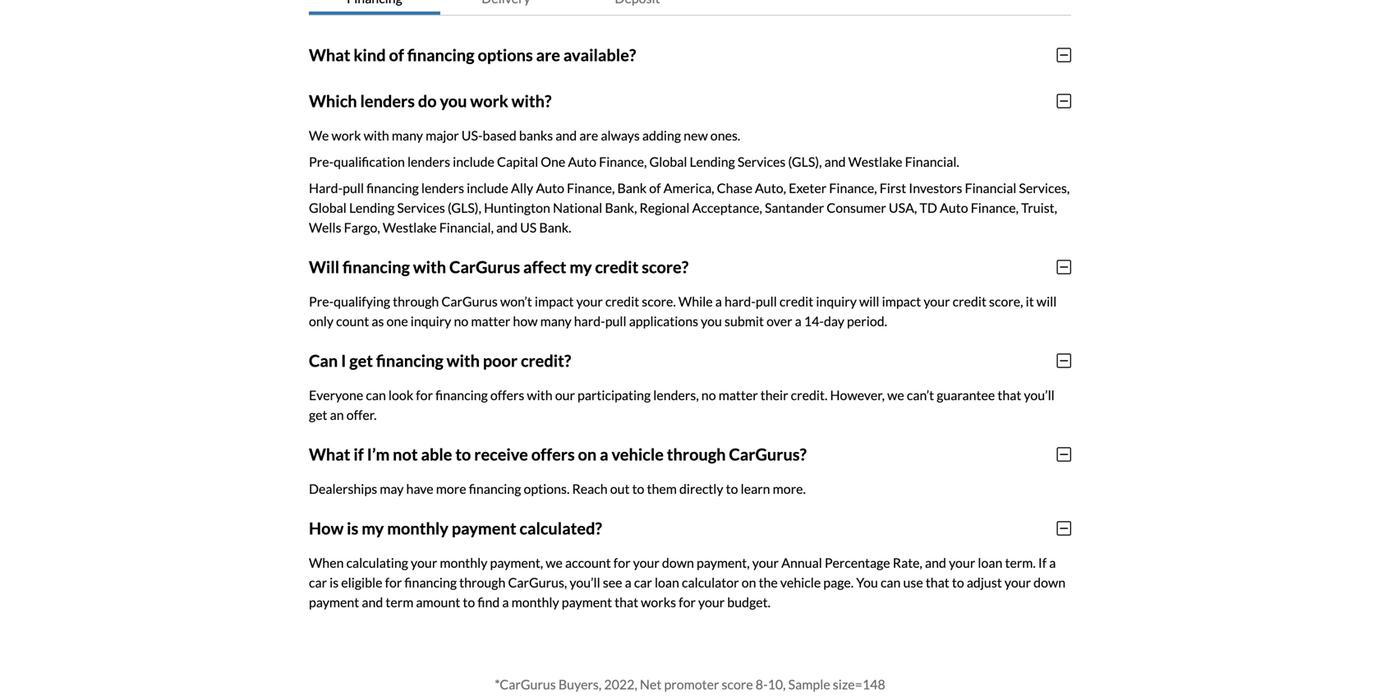 Task type: vqa. For each thing, say whether or not it's contained in the screenshot.


Task type: describe. For each thing, give the bounding box(es) containing it.
which lenders do you work with? button
[[309, 78, 1072, 124]]

available?
[[564, 45, 636, 65]]

a left the 14-
[[795, 313, 802, 329]]

auto,
[[755, 180, 786, 196]]

1 vertical spatial loan
[[655, 574, 680, 590]]

1 car from the left
[[309, 574, 327, 590]]

consumer
[[827, 200, 887, 216]]

participating
[[578, 387, 651, 403]]

how is my monthly payment calculated?
[[309, 518, 602, 538]]

may
[[380, 481, 404, 497]]

see
[[603, 574, 623, 590]]

can i get financing with poor credit? button
[[309, 338, 1072, 384]]

page.
[[824, 574, 854, 590]]

0 horizontal spatial my
[[362, 518, 384, 538]]

finance, up consumer
[[829, 180, 877, 196]]

1 impact from the left
[[535, 293, 574, 309]]

buyers,
[[559, 676, 602, 692]]

minus square image for what if i'm not able to receive offers on a vehicle through cargurus?
[[1057, 446, 1072, 462]]

lenders,
[[653, 387, 699, 403]]

financial.
[[905, 153, 960, 170]]

1 horizontal spatial hard-
[[725, 293, 756, 309]]

0 horizontal spatial hard-
[[574, 313, 605, 329]]

a right if
[[1050, 555, 1056, 571]]

credit.
[[791, 387, 828, 403]]

more.
[[773, 481, 806, 497]]

cargurus?
[[729, 444, 807, 464]]

1 horizontal spatial (gls),
[[788, 153, 822, 170]]

hard-pull financing lenders include ally auto finance, bank of america, chase auto, exeter finance, first investors financial services, global lending services (gls), huntington national bank, regional acceptance, santander consumer usa, td auto finance, truist, wells fargo, westlake financial, and us bank.
[[309, 180, 1070, 235]]

is inside dropdown button
[[347, 518, 359, 538]]

truist,
[[1022, 200, 1058, 216]]

which
[[309, 91, 357, 111]]

kind
[[354, 45, 386, 65]]

chase
[[717, 180, 753, 196]]

for right works
[[679, 594, 696, 610]]

0 vertical spatial global
[[650, 153, 687, 170]]

2 tab from the left
[[440, 0, 572, 15]]

you'll inside everyone can look for financing offers with our participating lenders, no matter their credit. however, we can't guarantee that you'll get an offer.
[[1024, 387, 1055, 403]]

fargo,
[[344, 219, 380, 235]]

2022,
[[604, 676, 638, 692]]

your down the calculator
[[698, 594, 725, 610]]

can
[[309, 351, 338, 370]]

acceptance,
[[692, 200, 762, 216]]

calculating
[[346, 555, 408, 571]]

you inside pre-qualifying through cargurus won't impact your credit score. while a hard-pull credit inquiry will impact your credit score, it will only count as one inquiry no matter how many hard-pull applications you submit over a 14-day period.
[[701, 313, 722, 329]]

your down "term."
[[1005, 574, 1031, 590]]

pre-qualifying through cargurus won't impact your credit score. while a hard-pull credit inquiry will impact your credit score, it will only count as one inquiry no matter how many hard-pull applications you submit over a 14-day period.
[[309, 293, 1057, 329]]

financing up qualifying in the top left of the page
[[343, 257, 410, 277]]

financing inside when calculating your monthly payment, we account for your down payment, your annual percentage rate, and your loan term. if a car is eligible for financing through cargurus, you'll see a car loan calculator on the vehicle page. you can use that to adjust your down payment and term amount to find a monthly payment that works for your budget.
[[405, 574, 457, 590]]

your up works
[[633, 555, 660, 571]]

and inside hard-pull financing lenders include ally auto finance, bank of america, chase auto, exeter finance, first investors financial services, global lending services (gls), huntington national bank, regional acceptance, santander consumer usa, td auto finance, truist, wells fargo, westlake financial, and us bank.
[[496, 219, 518, 235]]

payment inside dropdown button
[[452, 518, 517, 538]]

calculated?
[[520, 518, 602, 538]]

poor
[[483, 351, 518, 370]]

guarantee
[[937, 387, 995, 403]]

pre-qualification lenders include capital one auto finance, global lending services (gls), and westlake financial.
[[309, 153, 960, 170]]

if
[[354, 444, 364, 464]]

through inside dropdown button
[[667, 444, 726, 464]]

get inside everyone can look for financing offers with our participating lenders, no matter their credit. however, we can't guarantee that you'll get an offer.
[[309, 407, 327, 423]]

monthly for payment,
[[440, 555, 488, 571]]

your up the
[[753, 555, 779, 571]]

what if i'm not able to receive offers on a vehicle through cargurus? button
[[309, 431, 1072, 477]]

1 horizontal spatial pull
[[605, 313, 627, 329]]

what for what kind of financing options are available?
[[309, 45, 350, 65]]

hard-
[[309, 180, 343, 196]]

will
[[309, 257, 340, 277]]

we work with many major us-based banks and are always adding new ones.
[[309, 127, 741, 143]]

rate,
[[893, 555, 923, 571]]

0 vertical spatial include
[[453, 153, 495, 170]]

of inside hard-pull financing lenders include ally auto finance, bank of america, chase auto, exeter finance, first investors financial services, global lending services (gls), huntington national bank, regional acceptance, santander consumer usa, td auto finance, truist, wells fargo, westlake financial, and us bank.
[[649, 180, 661, 196]]

sample
[[789, 676, 831, 692]]

score.
[[642, 293, 676, 309]]

0 horizontal spatial payment
[[309, 594, 359, 610]]

financing up which lenders do you work with?
[[407, 45, 475, 65]]

no inside everyone can look for financing offers with our participating lenders, no matter their credit. however, we can't guarantee that you'll get an offer.
[[702, 387, 716, 403]]

day
[[824, 313, 845, 329]]

dealerships
[[309, 481, 377, 497]]

with up qualification
[[364, 127, 389, 143]]

global inside hard-pull financing lenders include ally auto finance, bank of america, chase auto, exeter finance, first investors financial services, global lending services (gls), huntington national bank, regional acceptance, santander consumer usa, td auto finance, truist, wells fargo, westlake financial, and us bank.
[[309, 200, 347, 216]]

what for what if i'm not able to receive offers on a vehicle through cargurus?
[[309, 444, 350, 464]]

score
[[722, 676, 753, 692]]

them
[[647, 481, 677, 497]]

your left score,
[[924, 293, 950, 309]]

2 vertical spatial monthly
[[512, 594, 559, 610]]

1 vertical spatial inquiry
[[411, 313, 451, 329]]

of inside dropdown button
[[389, 45, 404, 65]]

one
[[387, 313, 408, 329]]

financial,
[[439, 219, 494, 235]]

account
[[565, 555, 611, 571]]

find
[[478, 594, 500, 610]]

your up adjust
[[949, 555, 976, 571]]

i'm
[[367, 444, 390, 464]]

one
[[541, 153, 566, 170]]

and up one
[[556, 127, 577, 143]]

westlake inside hard-pull financing lenders include ally auto finance, bank of america, chase auto, exeter finance, first investors financial services, global lending services (gls), huntington national bank, regional acceptance, santander consumer usa, td auto finance, truist, wells fargo, westlake financial, and us bank.
[[383, 219, 437, 235]]

financing down receive
[[469, 481, 521, 497]]

not
[[393, 444, 418, 464]]

for up see
[[614, 555, 631, 571]]

directly
[[680, 481, 724, 497]]

through inside when calculating your monthly payment, we account for your down payment, your annual percentage rate, and your loan term. if a car is eligible for financing through cargurus, you'll see a car loan calculator on the vehicle page. you can use that to adjust your down payment and term amount to find a monthly payment that works for your budget.
[[460, 574, 506, 590]]

include inside hard-pull financing lenders include ally auto finance, bank of america, chase auto, exeter finance, first investors financial services, global lending services (gls), huntington national bank, regional acceptance, santander consumer usa, td auto finance, truist, wells fargo, westlake financial, and us bank.
[[467, 180, 509, 196]]

monthly for payment
[[387, 518, 449, 538]]

qualification
[[334, 153, 405, 170]]

dealerships may have more financing options. reach out to them directly to learn more.
[[309, 481, 806, 497]]

qualifying
[[334, 293, 390, 309]]

promoter
[[664, 676, 719, 692]]

national
[[553, 200, 603, 216]]

minus square image for how is my monthly payment calculated?
[[1057, 520, 1072, 536]]

wells
[[309, 219, 341, 235]]

1 will from the left
[[860, 293, 880, 309]]

1 payment, from the left
[[490, 555, 543, 571]]

2 car from the left
[[634, 574, 652, 590]]

applications
[[629, 313, 699, 329]]

works
[[641, 594, 676, 610]]

everyone
[[309, 387, 363, 403]]

0 vertical spatial inquiry
[[816, 293, 857, 309]]

cargurus,
[[508, 574, 567, 590]]

you inside dropdown button
[[440, 91, 467, 111]]

more
[[436, 481, 466, 497]]

able
[[421, 444, 452, 464]]

a right the while
[[716, 293, 722, 309]]

bank,
[[605, 200, 637, 216]]

1 vertical spatial down
[[1034, 574, 1066, 590]]

for inside everyone can look for financing offers with our participating lenders, no matter their credit. however, we can't guarantee that you'll get an offer.
[[416, 387, 433, 403]]

affect
[[523, 257, 567, 277]]

to right out on the bottom left of page
[[632, 481, 645, 497]]

banks
[[519, 127, 553, 143]]

lending inside hard-pull financing lenders include ally auto finance, bank of america, chase auto, exeter finance, first investors financial services, global lending services (gls), huntington national bank, regional acceptance, santander consumer usa, td auto finance, truist, wells fargo, westlake financial, and us bank.
[[349, 200, 395, 216]]

their
[[761, 387, 789, 403]]

1 vertical spatial that
[[926, 574, 950, 590]]

and right rate,
[[925, 555, 947, 571]]

receive
[[474, 444, 528, 464]]

for up term
[[385, 574, 402, 590]]

vehicle inside when calculating your monthly payment, we account for your down payment, your annual percentage rate, and your loan term. if a car is eligible for financing through cargurus, you'll see a car loan calculator on the vehicle page. you can use that to adjust your down payment and term amount to find a monthly payment that works for your budget.
[[781, 574, 821, 590]]

based
[[483, 127, 517, 143]]

count
[[336, 313, 369, 329]]

finance, down always
[[599, 153, 647, 170]]

2 horizontal spatial pull
[[756, 293, 777, 309]]

credit up over
[[780, 293, 814, 309]]

to left adjust
[[952, 574, 965, 590]]

matter inside pre-qualifying through cargurus won't impact your credit score. while a hard-pull credit inquiry will impact your credit score, it will only count as one inquiry no matter how many hard-pull applications you submit over a 14-day period.
[[471, 313, 511, 329]]

0 vertical spatial westlake
[[849, 153, 903, 170]]

can inside everyone can look for financing offers with our participating lenders, no matter their credit. however, we can't guarantee that you'll get an offer.
[[366, 387, 386, 403]]

on inside when calculating your monthly payment, we account for your down payment, your annual percentage rate, and your loan term. if a car is eligible for financing through cargurus, you'll see a car loan calculator on the vehicle page. you can use that to adjust your down payment and term amount to find a monthly payment that works for your budget.
[[742, 574, 756, 590]]

minus square image for available?
[[1057, 47, 1072, 63]]

to left learn
[[726, 481, 738, 497]]

which lenders do you work with?
[[309, 91, 552, 111]]

out
[[610, 481, 630, 497]]

minus square image for credit
[[1057, 259, 1072, 275]]

*cargurus buyers, 2022, net promoter score 8-10, sample size=148
[[495, 676, 886, 692]]

an
[[330, 407, 344, 423]]

what kind of financing options are available?
[[309, 45, 636, 65]]

us-
[[462, 127, 483, 143]]



Task type: locate. For each thing, give the bounding box(es) containing it.
term
[[386, 594, 414, 610]]

only
[[309, 313, 334, 329]]

2 horizontal spatial that
[[998, 387, 1022, 403]]

0 horizontal spatial no
[[454, 313, 469, 329]]

through up find
[[460, 574, 506, 590]]

1 vertical spatial hard-
[[574, 313, 605, 329]]

auto for ally
[[536, 180, 565, 196]]

use
[[904, 574, 923, 590]]

we inside when calculating your monthly payment, we account for your down payment, your annual percentage rate, and your loan term. if a car is eligible for financing through cargurus, you'll see a car loan calculator on the vehicle page. you can use that to adjust your down payment and term amount to find a monthly payment that works for your budget.
[[546, 555, 563, 571]]

work
[[470, 91, 508, 111], [332, 127, 361, 143]]

0 vertical spatial what
[[309, 45, 350, 65]]

tab
[[309, 0, 440, 15], [440, 0, 572, 15], [572, 0, 703, 15]]

get inside dropdown button
[[349, 351, 373, 370]]

you'll
[[1024, 387, 1055, 403], [570, 574, 600, 590]]

through inside pre-qualifying through cargurus won't impact your credit score. while a hard-pull credit inquiry will impact your credit score, it will only count as one inquiry no matter how many hard-pull applications you submit over a 14-day period.
[[393, 293, 439, 309]]

lending up fargo,
[[349, 200, 395, 216]]

matter
[[471, 313, 511, 329], [719, 387, 758, 403]]

no right lenders,
[[702, 387, 716, 403]]

0 horizontal spatial westlake
[[383, 219, 437, 235]]

1 vertical spatial you
[[701, 313, 722, 329]]

0 horizontal spatial pull
[[343, 180, 364, 196]]

your left score.
[[577, 293, 603, 309]]

1 horizontal spatial car
[[634, 574, 652, 590]]

get left an
[[309, 407, 327, 423]]

with down "financial,"
[[413, 257, 446, 277]]

will financing with cargurus affect my credit score?
[[309, 257, 689, 277]]

global
[[650, 153, 687, 170], [309, 200, 347, 216]]

that right use
[[926, 574, 950, 590]]

1 vertical spatial work
[[332, 127, 361, 143]]

offers inside what if i'm not able to receive offers on a vehicle through cargurus? dropdown button
[[531, 444, 575, 464]]

0 vertical spatial loan
[[978, 555, 1003, 571]]

finance, down financial
[[971, 200, 1019, 216]]

0 vertical spatial on
[[578, 444, 597, 464]]

pre- for qualification
[[309, 153, 334, 170]]

offer.
[[347, 407, 377, 423]]

exeter
[[789, 180, 827, 196]]

0 horizontal spatial payment,
[[490, 555, 543, 571]]

0 horizontal spatial work
[[332, 127, 361, 143]]

2 what from the top
[[309, 444, 350, 464]]

2 payment, from the left
[[697, 555, 750, 571]]

0 vertical spatial services
[[738, 153, 786, 170]]

minus square image
[[1057, 47, 1072, 63], [1057, 93, 1072, 109], [1057, 259, 1072, 275]]

td
[[920, 200, 938, 216]]

financing down the can i get financing with poor credit?
[[436, 387, 488, 403]]

1 horizontal spatial no
[[702, 387, 716, 403]]

many
[[392, 127, 423, 143], [540, 313, 572, 329]]

1 horizontal spatial loan
[[978, 555, 1003, 571]]

work inside dropdown button
[[470, 91, 508, 111]]

2 vertical spatial through
[[460, 574, 506, 590]]

global down adding
[[650, 153, 687, 170]]

how
[[309, 518, 344, 538]]

1 vertical spatial through
[[667, 444, 726, 464]]

first
[[880, 180, 907, 196]]

1 horizontal spatial we
[[888, 387, 905, 403]]

financing down qualification
[[367, 180, 419, 196]]

a inside dropdown button
[[600, 444, 609, 464]]

my up calculating on the bottom
[[362, 518, 384, 538]]

what inside what kind of financing options are available? dropdown button
[[309, 45, 350, 65]]

with left our
[[527, 387, 553, 403]]

over
[[767, 313, 793, 329]]

and down eligible
[[362, 594, 383, 610]]

include down us-
[[453, 153, 495, 170]]

0 horizontal spatial many
[[392, 127, 423, 143]]

we inside everyone can look for financing offers with our participating lenders, no matter their credit. however, we can't guarantee that you'll get an offer.
[[888, 387, 905, 403]]

1 what from the top
[[309, 45, 350, 65]]

1 vertical spatial what
[[309, 444, 350, 464]]

minus square image inside how is my monthly payment calculated? dropdown button
[[1057, 520, 1072, 536]]

pull inside hard-pull financing lenders include ally auto finance, bank of america, chase auto, exeter finance, first investors financial services, global lending services (gls), huntington national bank, regional acceptance, santander consumer usa, td auto finance, truist, wells fargo, westlake financial, and us bank.
[[343, 180, 364, 196]]

2 pre- from the top
[[309, 293, 334, 309]]

no
[[454, 313, 469, 329], [702, 387, 716, 403]]

1 vertical spatial global
[[309, 200, 347, 216]]

1 horizontal spatial will
[[1037, 293, 1057, 309]]

0 horizontal spatial is
[[330, 574, 339, 590]]

car down the when on the left bottom of page
[[309, 574, 327, 590]]

how
[[513, 313, 538, 329]]

no inside pre-qualifying through cargurus won't impact your credit score. while a hard-pull credit inquiry will impact your credit score, it will only count as one inquiry no matter how many hard-pull applications you submit over a 14-day period.
[[454, 313, 469, 329]]

are right options
[[536, 45, 560, 65]]

1 horizontal spatial get
[[349, 351, 373, 370]]

2 vertical spatial minus square image
[[1057, 259, 1072, 275]]

0 vertical spatial my
[[570, 257, 592, 277]]

your
[[577, 293, 603, 309], [924, 293, 950, 309], [411, 555, 437, 571], [633, 555, 660, 571], [753, 555, 779, 571], [949, 555, 976, 571], [1005, 574, 1031, 590], [698, 594, 725, 610]]

will
[[860, 293, 880, 309], [1037, 293, 1057, 309]]

1 vertical spatial include
[[467, 180, 509, 196]]

1 horizontal spatial many
[[540, 313, 572, 329]]

1 vertical spatial minus square image
[[1057, 446, 1072, 462]]

credit?
[[521, 351, 571, 370]]

minus square image for can i get financing with poor credit?
[[1057, 352, 1072, 369]]

with left poor
[[447, 351, 480, 370]]

pull
[[343, 180, 364, 196], [756, 293, 777, 309], [605, 313, 627, 329]]

credit left score?
[[595, 257, 639, 277]]

1 vertical spatial cargurus
[[442, 293, 498, 309]]

is inside when calculating your monthly payment, we account for your down payment, your annual percentage rate, and your loan term. if a car is eligible for financing through cargurus, you'll see a car loan calculator on the vehicle page. you can use that to adjust your down payment and term amount to find a monthly payment that works for your budget.
[[330, 574, 339, 590]]

down down how is my monthly payment calculated? dropdown button
[[662, 555, 694, 571]]

vehicle inside what if i'm not able to receive offers on a vehicle through cargurus? dropdown button
[[612, 444, 664, 464]]

lenders up "financial,"
[[421, 180, 464, 196]]

0 vertical spatial (gls),
[[788, 153, 822, 170]]

your up amount
[[411, 555, 437, 571]]

pre- down "we"
[[309, 153, 334, 170]]

credit inside dropdown button
[[595, 257, 639, 277]]

0 vertical spatial cargurus
[[450, 257, 520, 277]]

lenders inside dropdown button
[[360, 91, 415, 111]]

what inside what if i'm not able to receive offers on a vehicle through cargurus? dropdown button
[[309, 444, 350, 464]]

0 horizontal spatial you
[[440, 91, 467, 111]]

look
[[389, 387, 414, 403]]

1 vertical spatial vehicle
[[781, 574, 821, 590]]

hard- right the how
[[574, 313, 605, 329]]

minus square image inside which lenders do you work with? dropdown button
[[1057, 93, 1072, 109]]

1 vertical spatial you'll
[[570, 574, 600, 590]]

what kind of financing options are available? button
[[309, 32, 1072, 78]]

financing
[[407, 45, 475, 65], [367, 180, 419, 196], [343, 257, 410, 277], [376, 351, 444, 370], [436, 387, 488, 403], [469, 481, 521, 497], [405, 574, 457, 590]]

no up the can i get financing with poor credit?
[[454, 313, 469, 329]]

1 horizontal spatial you
[[701, 313, 722, 329]]

to right able
[[456, 444, 471, 464]]

0 vertical spatial of
[[389, 45, 404, 65]]

cargurus inside dropdown button
[[450, 257, 520, 277]]

2 vertical spatial that
[[615, 594, 639, 610]]

1 vertical spatial pull
[[756, 293, 777, 309]]

10,
[[768, 676, 786, 692]]

14-
[[804, 313, 824, 329]]

when calculating your monthly payment, we account for your down payment, your annual percentage rate, and your loan term. if a car is eligible for financing through cargurus, you'll see a car loan calculator on the vehicle page. you can use that to adjust your down payment and term amount to find a monthly payment that works for your budget.
[[309, 555, 1066, 610]]

(gls), up "financial,"
[[448, 200, 482, 216]]

2 will from the left
[[1037, 293, 1057, 309]]

are
[[536, 45, 560, 65], [580, 127, 598, 143]]

1 minus square image from the top
[[1057, 47, 1072, 63]]

1 vertical spatial is
[[330, 574, 339, 590]]

score,
[[989, 293, 1024, 309]]

payment down eligible
[[309, 594, 359, 610]]

lenders left do
[[360, 91, 415, 111]]

america,
[[664, 180, 715, 196]]

with inside everyone can look for financing offers with our participating lenders, no matter their credit. however, we can't guarantee that you'll get an offer.
[[527, 387, 553, 403]]

a right find
[[502, 594, 509, 610]]

to left find
[[463, 594, 475, 610]]

3 minus square image from the top
[[1057, 520, 1072, 536]]

calculator
[[682, 574, 739, 590]]

pre- inside pre-qualifying through cargurus won't impact your credit score. while a hard-pull credit inquiry will impact your credit score, it will only count as one inquiry no matter how many hard-pull applications you submit over a 14-day period.
[[309, 293, 334, 309]]

monthly down how is my monthly payment calculated? on the bottom left
[[440, 555, 488, 571]]

offers down poor
[[490, 387, 525, 403]]

pre- up only
[[309, 293, 334, 309]]

1 vertical spatial on
[[742, 574, 756, 590]]

2 vertical spatial minus square image
[[1057, 520, 1072, 536]]

0 horizontal spatial we
[[546, 555, 563, 571]]

it
[[1026, 293, 1034, 309]]

through up directly
[[667, 444, 726, 464]]

0 horizontal spatial (gls),
[[448, 200, 482, 216]]

loan up adjust
[[978, 555, 1003, 571]]

0 horizontal spatial inquiry
[[411, 313, 451, 329]]

have
[[406, 481, 434, 497]]

period.
[[847, 313, 888, 329]]

financing inside dropdown button
[[376, 351, 444, 370]]

payment, up cargurus,
[[490, 555, 543, 571]]

1 horizontal spatial payment,
[[697, 555, 750, 571]]

can inside when calculating your monthly payment, we account for your down payment, your annual percentage rate, and your loan term. if a car is eligible for financing through cargurus, you'll see a car loan calculator on the vehicle page. you can use that to adjust your down payment and term amount to find a monthly payment that works for your budget.
[[881, 574, 901, 590]]

1 horizontal spatial impact
[[882, 293, 921, 309]]

2 impact from the left
[[882, 293, 921, 309]]

annual
[[782, 555, 822, 571]]

1 vertical spatial pre-
[[309, 293, 334, 309]]

1 horizontal spatial down
[[1034, 574, 1066, 590]]

1 vertical spatial of
[[649, 180, 661, 196]]

you down the while
[[701, 313, 722, 329]]

how is my monthly payment calculated? button
[[309, 505, 1072, 551]]

credit left score.
[[606, 293, 639, 309]]

auto down one
[[536, 180, 565, 196]]

minus square image inside what if i'm not able to receive offers on a vehicle through cargurus? dropdown button
[[1057, 446, 1072, 462]]

pull left applications on the top of the page
[[605, 313, 627, 329]]

services up "financial,"
[[397, 200, 445, 216]]

inquiry up day
[[816, 293, 857, 309]]

8-
[[756, 676, 768, 692]]

0 vertical spatial lenders
[[360, 91, 415, 111]]

term.
[[1005, 555, 1036, 571]]

and
[[556, 127, 577, 143], [825, 153, 846, 170], [496, 219, 518, 235], [925, 555, 947, 571], [362, 594, 383, 610]]

are inside dropdown button
[[536, 45, 560, 65]]

0 vertical spatial down
[[662, 555, 694, 571]]

0 vertical spatial hard-
[[725, 293, 756, 309]]

work right "we"
[[332, 127, 361, 143]]

0 vertical spatial no
[[454, 313, 469, 329]]

when
[[309, 555, 344, 571]]

0 vertical spatial many
[[392, 127, 423, 143]]

1 horizontal spatial on
[[742, 574, 756, 590]]

on left the
[[742, 574, 756, 590]]

pull up over
[[756, 293, 777, 309]]

what
[[309, 45, 350, 65], [309, 444, 350, 464]]

1 horizontal spatial work
[[470, 91, 508, 111]]

0 vertical spatial lending
[[690, 153, 735, 170]]

auto
[[568, 153, 597, 170], [536, 180, 565, 196], [940, 200, 969, 216]]

1 horizontal spatial of
[[649, 180, 661, 196]]

minus square image inside what kind of financing options are available? dropdown button
[[1057, 47, 1072, 63]]

0 vertical spatial minus square image
[[1057, 47, 1072, 63]]

santander
[[765, 200, 824, 216]]

1 horizontal spatial through
[[460, 574, 506, 590]]

can i get financing with poor credit?
[[309, 351, 571, 370]]

you right do
[[440, 91, 467, 111]]

cargurus inside pre-qualifying through cargurus won't impact your credit score. while a hard-pull credit inquiry will impact your credit score, it will only count as one inquiry no matter how many hard-pull applications you submit over a 14-day period.
[[442, 293, 498, 309]]

with
[[364, 127, 389, 143], [413, 257, 446, 277], [447, 351, 480, 370], [527, 387, 553, 403]]

my right affect
[[570, 257, 592, 277]]

new
[[684, 127, 708, 143]]

credit left score,
[[953, 293, 987, 309]]

0 horizontal spatial global
[[309, 200, 347, 216]]

tab up 'available?'
[[572, 0, 703, 15]]

2 horizontal spatial payment
[[562, 594, 612, 610]]

tab list
[[309, 0, 1072, 15]]

finance, up the national
[[567, 180, 615, 196]]

what left kind
[[309, 45, 350, 65]]

hard-
[[725, 293, 756, 309], [574, 313, 605, 329]]

1 vertical spatial services
[[397, 200, 445, 216]]

1 vertical spatial are
[[580, 127, 598, 143]]

can't
[[907, 387, 934, 403]]

a right see
[[625, 574, 632, 590]]

loan up works
[[655, 574, 680, 590]]

3 minus square image from the top
[[1057, 259, 1072, 275]]

financing inside hard-pull financing lenders include ally auto finance, bank of america, chase auto, exeter finance, first investors financial services, global lending services (gls), huntington national bank, regional acceptance, santander consumer usa, td auto finance, truist, wells fargo, westlake financial, and us bank.
[[367, 180, 419, 196]]

i
[[341, 351, 346, 370]]

payment down see
[[562, 594, 612, 610]]

0 vertical spatial auto
[[568, 153, 597, 170]]

1 horizontal spatial is
[[347, 518, 359, 538]]

0 vertical spatial we
[[888, 387, 905, 403]]

amount
[[416, 594, 460, 610]]

monthly down have
[[387, 518, 449, 538]]

auto right td
[[940, 200, 969, 216]]

0 vertical spatial pull
[[343, 180, 364, 196]]

0 horizontal spatial auto
[[536, 180, 565, 196]]

0 vertical spatial work
[[470, 91, 508, 111]]

monthly inside dropdown button
[[387, 518, 449, 538]]

size=148
[[833, 676, 886, 692]]

financing up look
[[376, 351, 444, 370]]

1 horizontal spatial westlake
[[849, 153, 903, 170]]

2 minus square image from the top
[[1057, 446, 1072, 462]]

down
[[662, 555, 694, 571], [1034, 574, 1066, 590]]

minus square image inside can i get financing with poor credit? dropdown button
[[1057, 352, 1072, 369]]

of right kind
[[389, 45, 404, 65]]

you'll inside when calculating your monthly payment, we account for your down payment, your annual percentage rate, and your loan term. if a car is eligible for financing through cargurus, you'll see a car loan calculator on the vehicle page. you can use that to adjust your down payment and term amount to find a monthly payment that works for your budget.
[[570, 574, 600, 590]]

learn
[[741, 481, 770, 497]]

lenders inside hard-pull financing lenders include ally auto finance, bank of america, chase auto, exeter finance, first investors financial services, global lending services (gls), huntington national bank, regional acceptance, santander consumer usa, td auto finance, truist, wells fargo, westlake financial, and us bank.
[[421, 180, 464, 196]]

bank
[[617, 180, 647, 196]]

1 pre- from the top
[[309, 153, 334, 170]]

payment,
[[490, 555, 543, 571], [697, 555, 750, 571]]

cargurus for won't
[[442, 293, 498, 309]]

work up the based
[[470, 91, 508, 111]]

usa,
[[889, 200, 917, 216]]

1 vertical spatial no
[[702, 387, 716, 403]]

westlake right fargo,
[[383, 219, 437, 235]]

global down hard-
[[309, 200, 347, 216]]

1 horizontal spatial matter
[[719, 387, 758, 403]]

monthly down cargurus,
[[512, 594, 559, 610]]

2 minus square image from the top
[[1057, 93, 1072, 109]]

we up cargurus,
[[546, 555, 563, 571]]

0 vertical spatial you
[[440, 91, 467, 111]]

always
[[601, 127, 640, 143]]

services inside hard-pull financing lenders include ally auto finance, bank of america, chase auto, exeter finance, first investors financial services, global lending services (gls), huntington national bank, regional acceptance, santander consumer usa, td auto finance, truist, wells fargo, westlake financial, and us bank.
[[397, 200, 445, 216]]

impact up period.
[[882, 293, 921, 309]]

you
[[440, 91, 467, 111], [701, 313, 722, 329]]

vehicle up out on the bottom left of page
[[612, 444, 664, 464]]

(gls), inside hard-pull financing lenders include ally auto finance, bank of america, chase auto, exeter finance, first investors financial services, global lending services (gls), huntington national bank, regional acceptance, santander consumer usa, td auto finance, truist, wells fargo, westlake financial, and us bank.
[[448, 200, 482, 216]]

2 vertical spatial lenders
[[421, 180, 464, 196]]

cargurus down the will financing with cargurus affect my credit score?
[[442, 293, 498, 309]]

get right i
[[349, 351, 373, 370]]

credit
[[595, 257, 639, 277], [606, 293, 639, 309], [780, 293, 814, 309], [953, 293, 987, 309]]

while
[[679, 293, 713, 309]]

minus square image inside will financing with cargurus affect my credit score? dropdown button
[[1057, 259, 1072, 275]]

on inside dropdown button
[[578, 444, 597, 464]]

minus square image
[[1057, 352, 1072, 369], [1057, 446, 1072, 462], [1057, 520, 1072, 536]]

is right 'how'
[[347, 518, 359, 538]]

offers up dealerships may have more financing options. reach out to them directly to learn more.
[[531, 444, 575, 464]]

1 horizontal spatial you'll
[[1024, 387, 1055, 403]]

that inside everyone can look for financing offers with our participating lenders, no matter their credit. however, we can't guarantee that you'll get an offer.
[[998, 387, 1022, 403]]

what left if
[[309, 444, 350, 464]]

matter inside everyone can look for financing offers with our participating lenders, no matter their credit. however, we can't guarantee that you'll get an offer.
[[719, 387, 758, 403]]

will right it
[[1037, 293, 1057, 309]]

offers inside everyone can look for financing offers with our participating lenders, no matter their credit. however, we can't guarantee that you'll get an offer.
[[490, 387, 525, 403]]

vehicle down annual
[[781, 574, 821, 590]]

cargurus for affect
[[450, 257, 520, 277]]

2 horizontal spatial auto
[[940, 200, 969, 216]]

eligible
[[341, 574, 383, 590]]

hard- up submit
[[725, 293, 756, 309]]

that down see
[[615, 594, 639, 610]]

1 vertical spatial get
[[309, 407, 327, 423]]

1 horizontal spatial inquiry
[[816, 293, 857, 309]]

many inside pre-qualifying through cargurus won't impact your credit score. while a hard-pull credit inquiry will impact your credit score, it will only count as one inquiry no matter how many hard-pull applications you submit over a 14-day period.
[[540, 313, 572, 329]]

many right the how
[[540, 313, 572, 329]]

to inside dropdown button
[[456, 444, 471, 464]]

and left us
[[496, 219, 518, 235]]

(gls),
[[788, 153, 822, 170], [448, 200, 482, 216]]

1 minus square image from the top
[[1057, 352, 1072, 369]]

0 vertical spatial you'll
[[1024, 387, 1055, 403]]

if
[[1039, 555, 1047, 571]]

0 horizontal spatial vehicle
[[612, 444, 664, 464]]

everyone can look for financing offers with our participating lenders, no matter their credit. however, we can't guarantee that you'll get an offer.
[[309, 387, 1055, 423]]

auto for one
[[568, 153, 597, 170]]

1 vertical spatial (gls),
[[448, 200, 482, 216]]

reach
[[572, 481, 608, 497]]

you'll down account
[[570, 574, 600, 590]]

can up offer.
[[366, 387, 386, 403]]

1 vertical spatial lenders
[[408, 153, 450, 170]]

score?
[[642, 257, 689, 277]]

0 horizontal spatial can
[[366, 387, 386, 403]]

3 tab from the left
[[572, 0, 703, 15]]

(gls), up exeter
[[788, 153, 822, 170]]

inquiry right one
[[411, 313, 451, 329]]

adjust
[[967, 574, 1002, 590]]

capital
[[497, 153, 538, 170]]

0 vertical spatial are
[[536, 45, 560, 65]]

major
[[426, 127, 459, 143]]

with inside dropdown button
[[413, 257, 446, 277]]

1 horizontal spatial my
[[570, 257, 592, 277]]

with inside dropdown button
[[447, 351, 480, 370]]

0 horizontal spatial car
[[309, 574, 327, 590]]

lending down the ones.
[[690, 153, 735, 170]]

will up period.
[[860, 293, 880, 309]]

0 horizontal spatial that
[[615, 594, 639, 610]]

1 tab from the left
[[309, 0, 440, 15]]

1 vertical spatial we
[[546, 555, 563, 571]]

we
[[888, 387, 905, 403], [546, 555, 563, 571]]

financing inside everyone can look for financing offers with our participating lenders, no matter their credit. however, we can't guarantee that you'll get an offer.
[[436, 387, 488, 403]]

and up exeter
[[825, 153, 846, 170]]

0 vertical spatial monthly
[[387, 518, 449, 538]]

we
[[309, 127, 329, 143]]

pre- for qualifying
[[309, 293, 334, 309]]

what if i'm not able to receive offers on a vehicle through cargurus?
[[309, 444, 807, 464]]

*cargurus
[[495, 676, 556, 692]]



